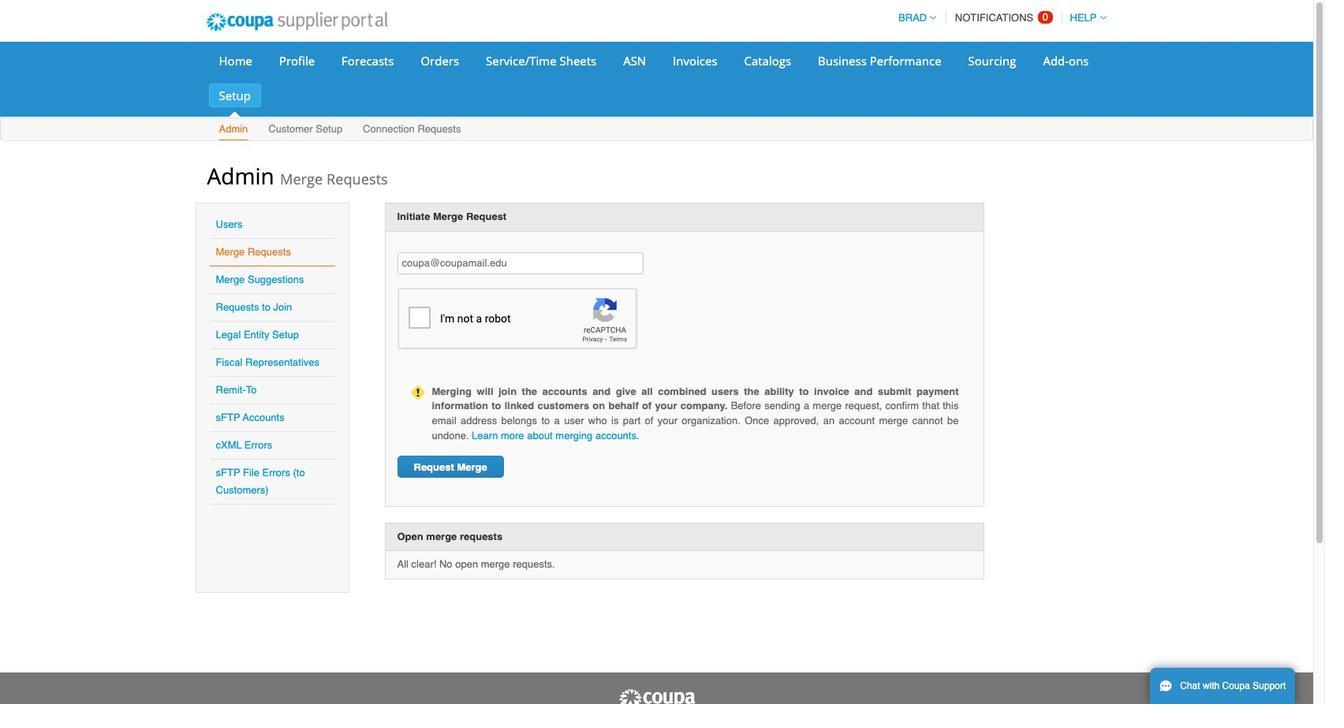 Task type: describe. For each thing, give the bounding box(es) containing it.
cannot
[[913, 415, 943, 427]]

1 horizontal spatial setup
[[272, 329, 299, 341]]

will
[[477, 386, 494, 398]]

0 vertical spatial coupa supplier portal image
[[195, 2, 399, 42]]

fiscal representatives link
[[216, 357, 320, 368]]

to right ability
[[799, 386, 809, 398]]

asn link
[[613, 49, 657, 73]]

orders
[[421, 53, 459, 69]]

sheets
[[560, 53, 597, 69]]

customer
[[268, 123, 313, 135]]

requests to join
[[216, 301, 292, 313]]

user
[[564, 415, 584, 427]]

invoices link
[[663, 49, 728, 73]]

admin for admin
[[219, 123, 248, 135]]

requests to join link
[[216, 301, 292, 313]]

learn
[[472, 430, 498, 441]]

more
[[501, 430, 524, 441]]

requests up legal
[[216, 301, 259, 313]]

clear!
[[411, 559, 437, 571]]

customer setup
[[268, 123, 343, 135]]

admin merge requests
[[207, 161, 388, 191]]

merge down users link
[[216, 246, 245, 258]]

this
[[943, 400, 959, 412]]

customer setup link
[[268, 120, 343, 140]]

confirm
[[886, 400, 919, 412]]

accounts
[[243, 412, 285, 424]]

1 and from the left
[[593, 386, 611, 398]]

of inside merging will join the accounts and give all combined users the ability to invoice and submit payment information to linked customers on behalf of your company.
[[642, 400, 652, 412]]

merging
[[432, 386, 472, 398]]

2 the from the left
[[744, 386, 760, 398]]

navigation containing notifications 0
[[892, 2, 1107, 33]]

all
[[642, 386, 653, 398]]

fiscal
[[216, 357, 243, 368]]

about
[[527, 430, 553, 441]]

email
[[432, 415, 456, 427]]

0 vertical spatial errors
[[244, 439, 272, 451]]

remit-to link
[[216, 384, 257, 396]]

initiate
[[397, 211, 430, 222]]

before
[[731, 400, 761, 412]]

connection requests link
[[362, 120, 462, 140]]

1 vertical spatial coupa supplier portal image
[[617, 689, 696, 705]]

that
[[923, 400, 940, 412]]

your inside merging will join the accounts and give all combined users the ability to invoice and submit payment information to linked customers on behalf of your company.
[[655, 400, 677, 412]]

address
[[461, 415, 497, 427]]

setup link
[[209, 84, 261, 107]]

connection
[[363, 123, 415, 135]]

fiscal representatives
[[216, 357, 320, 368]]

account
[[839, 415, 875, 427]]

entity
[[244, 329, 269, 341]]

is
[[611, 415, 619, 427]]

merging
[[556, 430, 593, 441]]

organization.
[[682, 415, 741, 427]]

merging will join the accounts and give all combined users the ability to invoice and submit payment information to linked customers on behalf of your company.
[[432, 386, 959, 412]]

to inside before sending a merge request, confirm that this email address belongs to a user who is part of your organization. once approved, an account merge cannot be undone.
[[542, 415, 550, 427]]

join
[[273, 301, 292, 313]]

service/time
[[486, 53, 557, 69]]

requests right connection
[[418, 123, 461, 135]]

learn more about merging accounts.
[[472, 430, 640, 441]]

approved,
[[774, 415, 819, 427]]

users link
[[216, 219, 243, 230]]

service/time sheets
[[486, 53, 597, 69]]

ability
[[765, 386, 794, 398]]

catalogs
[[744, 53, 791, 69]]

join
[[499, 386, 517, 398]]

users
[[216, 219, 243, 230]]

remit-
[[216, 384, 246, 396]]

profile
[[279, 53, 315, 69]]

orders link
[[411, 49, 470, 73]]

with
[[1203, 681, 1220, 692]]

requests up suggestions
[[248, 246, 291, 258]]

merge for request
[[457, 462, 487, 473]]

help link
[[1063, 12, 1107, 24]]

company.
[[681, 400, 728, 412]]

behalf
[[609, 400, 639, 412]]

all clear! no open merge requests.
[[397, 559, 555, 571]]

undone.
[[432, 430, 469, 441]]

give
[[616, 386, 637, 398]]

forecasts link
[[331, 49, 404, 73]]

brad
[[899, 12, 927, 24]]

add-ons link
[[1033, 49, 1099, 73]]

0 vertical spatial request
[[466, 211, 507, 222]]

sftp accounts link
[[216, 412, 285, 424]]

business performance
[[818, 53, 942, 69]]

brad link
[[892, 12, 937, 24]]

add-ons
[[1043, 53, 1089, 69]]

merge for admin
[[280, 170, 323, 189]]

2 and from the left
[[855, 386, 873, 398]]

to left join
[[262, 301, 271, 313]]

merge down merge requests
[[216, 274, 245, 286]]

sourcing
[[968, 53, 1017, 69]]

forecasts
[[342, 53, 394, 69]]



Task type: locate. For each thing, give the bounding box(es) containing it.
profile link
[[269, 49, 325, 73]]

add-
[[1043, 53, 1069, 69]]

sftp for sftp file errors (to customers)
[[216, 467, 240, 479]]

2 sftp from the top
[[216, 467, 240, 479]]

setup down join
[[272, 329, 299, 341]]

your inside before sending a merge request, confirm that this email address belongs to a user who is part of your organization. once approved, an account merge cannot be undone.
[[658, 415, 678, 427]]

merge requests
[[216, 246, 291, 258]]

of inside before sending a merge request, confirm that this email address belongs to a user who is part of your organization. once approved, an account merge cannot be undone.
[[645, 415, 654, 427]]

no
[[439, 559, 453, 571]]

request,
[[845, 400, 882, 412]]

setup down home
[[219, 88, 251, 103]]

sftp up cxml
[[216, 412, 240, 424]]

invoice
[[814, 386, 850, 398]]

a
[[804, 400, 810, 412], [554, 415, 560, 427]]

0 horizontal spatial setup
[[219, 88, 251, 103]]

errors
[[244, 439, 272, 451], [262, 467, 290, 479]]

request merge button
[[397, 456, 504, 478]]

errors down accounts
[[244, 439, 272, 451]]

0 horizontal spatial coupa supplier portal image
[[195, 2, 399, 42]]

1 vertical spatial of
[[645, 415, 654, 427]]

1 vertical spatial a
[[554, 415, 560, 427]]

suggestions
[[248, 274, 304, 286]]

of right part
[[645, 415, 654, 427]]

help
[[1070, 12, 1097, 24]]

sftp file errors (to customers) link
[[216, 467, 305, 496]]

1 the from the left
[[522, 386, 537, 398]]

requests
[[418, 123, 461, 135], [327, 170, 388, 189], [248, 246, 291, 258], [216, 301, 259, 313]]

0 horizontal spatial and
[[593, 386, 611, 398]]

sourcing link
[[958, 49, 1027, 73]]

service/time sheets link
[[476, 49, 607, 73]]

1 horizontal spatial request
[[466, 211, 507, 222]]

request inside button
[[414, 462, 454, 473]]

requests inside admin merge requests
[[327, 170, 388, 189]]

to up about
[[542, 415, 550, 427]]

chat
[[1181, 681, 1201, 692]]

a up learn more about merging accounts.
[[554, 415, 560, 427]]

merge for initiate
[[433, 211, 463, 222]]

1 horizontal spatial a
[[804, 400, 810, 412]]

0 vertical spatial your
[[655, 400, 677, 412]]

customers
[[538, 400, 590, 412]]

merge down learn
[[457, 462, 487, 473]]

1 vertical spatial your
[[658, 415, 678, 427]]

merge down confirm
[[879, 415, 908, 427]]

legal entity setup link
[[216, 329, 299, 341]]

a up 'approved,'
[[804, 400, 810, 412]]

initiate merge request
[[397, 211, 507, 222]]

your
[[655, 400, 677, 412], [658, 415, 678, 427]]

requests.
[[513, 559, 555, 571]]

0 vertical spatial a
[[804, 400, 810, 412]]

all
[[397, 559, 409, 571]]

1 vertical spatial sftp
[[216, 467, 240, 479]]

file
[[243, 467, 259, 479]]

request down undone.
[[414, 462, 454, 473]]

requests down connection
[[327, 170, 388, 189]]

setup inside customer setup link
[[316, 123, 343, 135]]

be
[[948, 415, 959, 427]]

sftp accounts
[[216, 412, 285, 424]]

request merge
[[414, 462, 487, 473]]

legal entity setup
[[216, 329, 299, 341]]

merge inside admin merge requests
[[280, 170, 323, 189]]

sftp
[[216, 412, 240, 424], [216, 467, 240, 479]]

linked
[[505, 400, 534, 412]]

invoices
[[673, 53, 718, 69]]

1 vertical spatial setup
[[316, 123, 343, 135]]

setup right customer
[[316, 123, 343, 135]]

business
[[818, 53, 867, 69]]

sftp inside sftp file errors (to customers)
[[216, 467, 240, 479]]

1 vertical spatial admin
[[207, 161, 274, 191]]

sftp file errors (to customers)
[[216, 467, 305, 496]]

remit-to
[[216, 384, 257, 396]]

the
[[522, 386, 537, 398], [744, 386, 760, 398]]

merge
[[813, 400, 842, 412], [879, 415, 908, 427], [426, 531, 457, 543], [481, 559, 510, 571]]

information
[[432, 400, 488, 412]]

the up linked
[[522, 386, 537, 398]]

accounts
[[542, 386, 588, 398]]

sftp up customers)
[[216, 467, 240, 479]]

open
[[397, 531, 423, 543]]

1 horizontal spatial coupa supplier portal image
[[617, 689, 696, 705]]

merge up an
[[813, 400, 842, 412]]

0 vertical spatial of
[[642, 400, 652, 412]]

accounts.
[[596, 430, 640, 441]]

sending
[[765, 400, 801, 412]]

errors left '(to'
[[262, 467, 290, 479]]

errors inside sftp file errors (to customers)
[[262, 467, 290, 479]]

home link
[[209, 49, 263, 73]]

of down all
[[642, 400, 652, 412]]

merge inside button
[[457, 462, 487, 473]]

1 sftp from the top
[[216, 412, 240, 424]]

merge up no
[[426, 531, 457, 543]]

admin for admin merge requests
[[207, 161, 274, 191]]

cxml errors link
[[216, 439, 272, 451]]

performance
[[870, 53, 942, 69]]

the up before
[[744, 386, 760, 398]]

request up coupa@coupamail.edu text field
[[466, 211, 507, 222]]

once
[[745, 415, 769, 427]]

merge right 'open'
[[481, 559, 510, 571]]

0 vertical spatial setup
[[219, 88, 251, 103]]

catalogs link
[[734, 49, 802, 73]]

0 horizontal spatial the
[[522, 386, 537, 398]]

coupa
[[1223, 681, 1251, 692]]

navigation
[[892, 2, 1107, 33]]

1 vertical spatial errors
[[262, 467, 290, 479]]

1 vertical spatial request
[[414, 462, 454, 473]]

legal
[[216, 329, 241, 341]]

notifications
[[955, 12, 1034, 24]]

business performance link
[[808, 49, 952, 73]]

merge requests link
[[216, 246, 291, 258]]

cxml errors
[[216, 439, 272, 451]]

admin link
[[218, 120, 249, 140]]

request
[[466, 211, 507, 222], [414, 462, 454, 473]]

and up request,
[[855, 386, 873, 398]]

1 horizontal spatial and
[[855, 386, 873, 398]]

to
[[262, 301, 271, 313], [799, 386, 809, 398], [492, 400, 501, 412], [542, 415, 550, 427]]

0 vertical spatial admin
[[219, 123, 248, 135]]

users
[[712, 386, 739, 398]]

notifications 0
[[955, 11, 1049, 24]]

ons
[[1069, 53, 1089, 69]]

setup inside setup link
[[219, 88, 251, 103]]

coupa supplier portal image
[[195, 2, 399, 42], [617, 689, 696, 705]]

coupa@coupamail.edu text field
[[397, 253, 643, 275]]

payment
[[917, 386, 959, 398]]

merge right initiate
[[433, 211, 463, 222]]

0 horizontal spatial a
[[554, 415, 560, 427]]

admin down setup link
[[219, 123, 248, 135]]

home
[[219, 53, 252, 69]]

cxml
[[216, 439, 242, 451]]

combined
[[658, 386, 707, 398]]

connection requests
[[363, 123, 461, 135]]

2 vertical spatial setup
[[272, 329, 299, 341]]

merge down customer setup link
[[280, 170, 323, 189]]

admin down admin link
[[207, 161, 274, 191]]

part
[[623, 415, 641, 427]]

an
[[823, 415, 835, 427]]

1 horizontal spatial the
[[744, 386, 760, 398]]

to down join
[[492, 400, 501, 412]]

2 horizontal spatial setup
[[316, 123, 343, 135]]

chat with coupa support button
[[1150, 668, 1296, 705]]

setup
[[219, 88, 251, 103], [316, 123, 343, 135], [272, 329, 299, 341]]

0 vertical spatial sftp
[[216, 412, 240, 424]]

and
[[593, 386, 611, 398], [855, 386, 873, 398]]

requests
[[460, 531, 503, 543]]

merge suggestions
[[216, 274, 304, 286]]

and up on at left bottom
[[593, 386, 611, 398]]

0
[[1043, 11, 1049, 23]]

sftp for sftp accounts
[[216, 412, 240, 424]]

who
[[588, 415, 607, 427]]

open merge requests
[[397, 531, 503, 543]]

to
[[246, 384, 257, 396]]

0 horizontal spatial request
[[414, 462, 454, 473]]



Task type: vqa. For each thing, say whether or not it's contained in the screenshot.
user
yes



